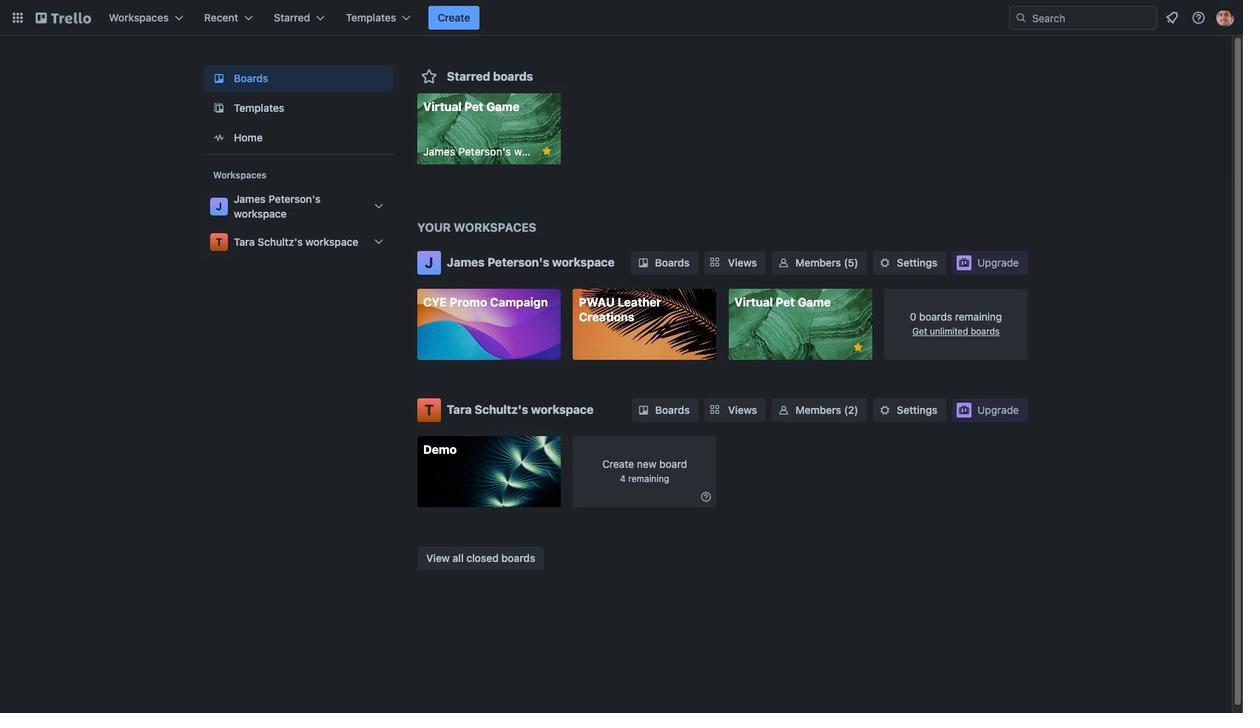 Task type: describe. For each thing, give the bounding box(es) containing it.
click to unstar this board. it will be removed from your starred list. image
[[852, 340, 865, 354]]

james peterson (jamespeterson93) image
[[1217, 9, 1235, 27]]

primary element
[[0, 0, 1244, 36]]

board image
[[210, 70, 228, 87]]



Task type: vqa. For each thing, say whether or not it's contained in the screenshot.
"TERRY TURTLE (TERRYTURTLE)" image
no



Task type: locate. For each thing, give the bounding box(es) containing it.
sm image
[[636, 255, 651, 270], [777, 255, 792, 270], [878, 255, 893, 270], [637, 403, 651, 418], [777, 403, 792, 418], [699, 489, 714, 504]]

open information menu image
[[1192, 10, 1207, 25]]

Search field
[[1028, 7, 1157, 28]]

template board image
[[210, 99, 228, 117]]

home image
[[210, 129, 228, 147]]

sm image
[[878, 403, 893, 418]]

search image
[[1016, 12, 1028, 24]]

0 notifications image
[[1164, 9, 1182, 27]]

click to unstar this board. it will be removed from your starred list. image
[[540, 144, 554, 158]]

back to home image
[[36, 6, 91, 30]]



